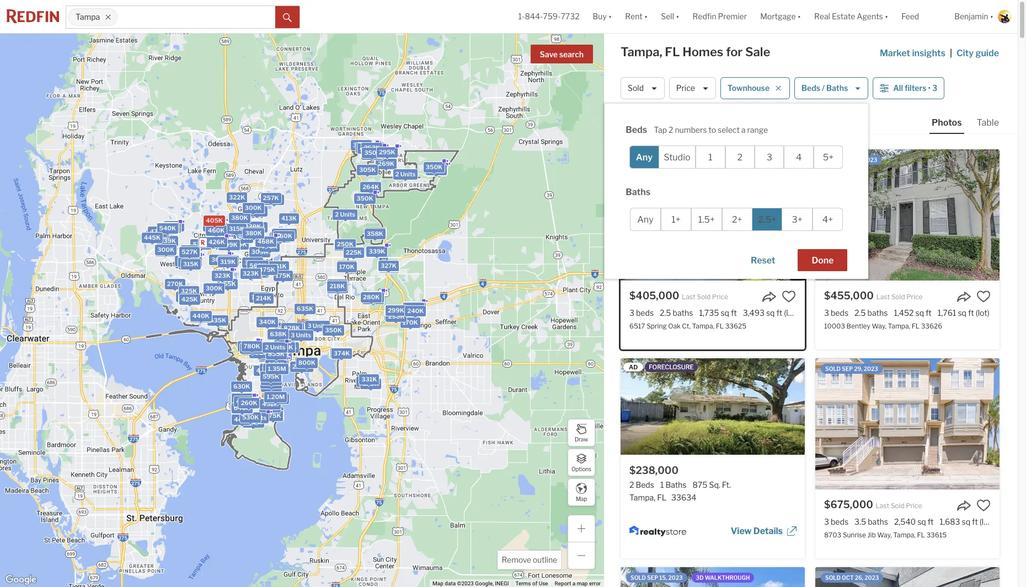 Task type: locate. For each thing, give the bounding box(es) containing it.
favorite button image for $675,000
[[977, 499, 991, 513]]

benjamin ▾
[[955, 12, 994, 21]]

845k
[[273, 350, 290, 358]]

383k
[[259, 318, 275, 326]]

2.5+ radio
[[752, 208, 783, 231]]

1 vertical spatial 635k
[[209, 317, 226, 325]]

2023 right 13,
[[863, 157, 878, 163]]

455k
[[183, 259, 199, 266]]

1 vertical spatial 580k
[[234, 234, 251, 242]]

price inside button
[[677, 84, 695, 93]]

1 vertical spatial map
[[433, 581, 444, 587]]

0 vertical spatial 413k
[[281, 215, 297, 223]]

0 vertical spatial 405k
[[358, 144, 375, 152]]

ft right 1,761
[[969, 309, 975, 318]]

sep left 15,
[[647, 575, 659, 582]]

a left map
[[573, 581, 576, 587]]

sq right the 3,493 at the right of the page
[[767, 309, 775, 318]]

map button
[[568, 479, 596, 507]]

▾ for sell ▾
[[676, 12, 680, 21]]

0 horizontal spatial 635k
[[209, 317, 226, 325]]

units
[[400, 171, 416, 178], [340, 211, 355, 219], [279, 230, 294, 238], [313, 323, 328, 330], [296, 332, 311, 339], [270, 344, 285, 351], [281, 344, 297, 352], [272, 344, 288, 352], [248, 345, 263, 353], [257, 348, 273, 355], [269, 350, 285, 358], [238, 395, 254, 403], [237, 395, 252, 403], [236, 397, 252, 405], [251, 415, 266, 422]]

Any radio
[[630, 208, 661, 231]]

3 right "2" checkbox
[[767, 152, 773, 163]]

ft for 1,735 sq ft
[[731, 309, 737, 318]]

0 horizontal spatial 375k
[[261, 401, 277, 409]]

benjamin
[[955, 12, 989, 21]]

sep left 13,
[[842, 157, 853, 163]]

ft for 1,761 sq ft (lot)
[[969, 309, 975, 318]]

sq right the 1,683
[[962, 518, 971, 527]]

2 2.5 from the left
[[855, 309, 866, 318]]

350k down 395k
[[363, 151, 380, 158]]

350k down 264k at left top
[[356, 195, 373, 202]]

beds for $405,000
[[636, 309, 654, 318]]

1 horizontal spatial 413k
[[281, 215, 297, 223]]

favorite button checkbox for $675,000
[[977, 499, 991, 513]]

1 229k from the top
[[329, 283, 346, 291]]

0 vertical spatial 250k
[[337, 240, 353, 248]]

favorite button checkbox up 1,683 sq ft (lot)
[[977, 499, 991, 513]]

2 horizontal spatial 315k
[[366, 294, 382, 302]]

1-844-759-7732
[[519, 12, 580, 21]]

4 for 4
[[796, 152, 802, 163]]

2.5 baths up 10003 bentley way, tampa, fl 33626
[[855, 309, 888, 318]]

2.5 up the bentley
[[855, 309, 866, 318]]

3 beds up 8703
[[825, 518, 849, 527]]

1 vertical spatial 365k
[[333, 349, 349, 356]]

2.5 up spring on the bottom of the page
[[660, 309, 671, 318]]

1.35m
[[268, 365, 286, 373]]

589k
[[159, 224, 176, 232]]

favorite button checkbox up 1,761 sq ft (lot)
[[977, 290, 991, 304]]

tampa, down 2,540
[[894, 532, 916, 540]]

▾ right 'mortgage'
[[798, 12, 801, 21]]

baths for $455,000
[[868, 309, 888, 318]]

4 inside checkbox
[[796, 152, 802, 163]]

4 left the 970k
[[242, 345, 246, 353]]

favorite button checkbox for $455,000
[[977, 290, 991, 304]]

1 horizontal spatial 490k
[[256, 367, 273, 375]]

3 ▾ from the left
[[676, 12, 680, 21]]

next button image
[[785, 210, 796, 221]]

4 for 4 units
[[242, 345, 246, 353]]

1 horizontal spatial 250k
[[243, 270, 259, 278]]

0 vertical spatial 375k
[[333, 349, 349, 357]]

price up 2,540 sq ft
[[906, 502, 923, 511]]

550k
[[269, 350, 286, 357]]

2 horizontal spatial 600k
[[292, 328, 309, 335]]

453k
[[249, 224, 265, 231]]

3 up the 1.03m
[[233, 395, 237, 403]]

▾ right agents
[[885, 12, 889, 21]]

tampa,
[[621, 45, 663, 59], [692, 322, 715, 331], [888, 322, 911, 331], [894, 532, 916, 540]]

terms of use link
[[516, 581, 548, 587]]

beds up "10003"
[[831, 309, 849, 318]]

photos button
[[930, 117, 975, 134]]

map for map
[[576, 496, 587, 503]]

fl down 2,540 sq ft
[[918, 532, 926, 540]]

draw button
[[568, 419, 596, 447]]

baths
[[673, 309, 693, 318], [868, 309, 888, 318], [868, 518, 889, 527]]

1 horizontal spatial baths
[[827, 84, 849, 93]]

0 vertical spatial 270k
[[364, 145, 380, 153]]

490k up 378k
[[205, 222, 222, 230]]

last sold price up 2,540
[[876, 502, 923, 511]]

1 horizontal spatial 2.5 baths
[[855, 309, 888, 318]]

spring
[[647, 322, 667, 331]]

380k up 439k
[[231, 214, 248, 222]]

270k right 299k
[[408, 307, 424, 315]]

▾ for mortgage ▾
[[798, 12, 801, 21]]

295k
[[365, 144, 381, 151], [379, 148, 395, 156], [157, 246, 173, 254]]

745k
[[234, 395, 250, 403]]

any inside any option
[[638, 214, 654, 225]]

825k
[[274, 350, 290, 358]]

1 horizontal spatial map
[[576, 496, 587, 503]]

350k right 269k
[[426, 163, 442, 171]]

330k
[[220, 257, 236, 265], [333, 349, 350, 357]]

319k
[[220, 258, 235, 266]]

535k
[[193, 240, 209, 248]]

Any checkbox
[[630, 146, 659, 169]]

0 vertical spatial 315k
[[229, 225, 244, 233]]

sold left the aug
[[631, 157, 646, 163]]

660k
[[272, 352, 289, 360], [262, 403, 278, 411]]

dialog
[[605, 104, 869, 279]]

last sold price up 1,452 at the right bottom of page
[[877, 293, 923, 301]]

real estate agents ▾
[[815, 12, 889, 21]]

0 vertical spatial beds
[[802, 84, 821, 93]]

any for 1+
[[638, 214, 654, 225]]

ft for 1,683 sq ft (lot)
[[973, 518, 979, 527]]

sold left 13,
[[826, 157, 841, 163]]

price button
[[669, 77, 716, 99]]

1 horizontal spatial 330k
[[333, 349, 350, 357]]

favorite button image up 3,493 sq ft (lot)
[[782, 290, 796, 304]]

price up 1,452 sq ft
[[907, 293, 923, 301]]

0 vertical spatial 365k
[[211, 256, 228, 264]]

828k
[[284, 324, 300, 332]]

4 inside map "region"
[[242, 345, 246, 353]]

349k
[[380, 263, 397, 270]]

last sold price up 1,735
[[682, 293, 729, 301]]

sold for sold sep 29, 2023
[[826, 366, 841, 373]]

0 horizontal spatial 413k
[[262, 401, 278, 408]]

516k
[[271, 347, 287, 355]]

1 horizontal spatial 337k
[[381, 263, 397, 271]]

1 horizontal spatial a
[[742, 125, 746, 135]]

map down options
[[576, 496, 587, 503]]

370k up "419k"
[[227, 226, 244, 233]]

1 vertical spatial 337k
[[381, 263, 397, 271]]

save search button
[[531, 45, 593, 63]]

2023 right 15,
[[669, 575, 683, 582]]

1 horizontal spatial favorite button image
[[977, 499, 991, 513]]

580k up 485k
[[162, 224, 179, 232]]

sq for 2,540
[[918, 518, 927, 527]]

last sold price for $675,000
[[876, 502, 923, 511]]

0 vertical spatial way,
[[872, 322, 887, 331]]

26,
[[855, 575, 864, 582]]

580k down 439k
[[234, 234, 251, 242]]

2.5 baths for $455,000
[[855, 309, 888, 318]]

▾ for benjamin ▾
[[991, 12, 994, 21]]

2 vertical spatial 410k
[[180, 259, 196, 266]]

325k up 275k
[[181, 288, 197, 295]]

0 vertical spatial 305k
[[364, 150, 381, 157]]

map left data
[[433, 581, 444, 587]]

530k
[[242, 414, 259, 422]]

2023 for sold oct 26, 2023
[[865, 575, 879, 582]]

options button
[[568, 449, 596, 477]]

0 horizontal spatial 270k
[[167, 280, 183, 288]]

1 vertical spatial 375k
[[261, 401, 277, 409]]

price
[[677, 84, 695, 93], [712, 293, 729, 301], [907, 293, 923, 301], [906, 502, 923, 511]]

beds inside button
[[802, 84, 821, 93]]

3 right •
[[933, 84, 938, 93]]

2 inside "2" checkbox
[[738, 152, 743, 163]]

None search field
[[117, 6, 275, 28]]

2 ▾ from the left
[[645, 12, 648, 21]]

▾ right the rent on the right of page
[[645, 12, 648, 21]]

1 vertical spatial 585k
[[276, 344, 293, 352]]

0 vertical spatial 330k
[[220, 257, 236, 265]]

beds / baths
[[802, 84, 849, 93]]

buy ▾ button
[[593, 0, 612, 33]]

328k
[[380, 262, 397, 270], [381, 263, 397, 270]]

0 horizontal spatial 600k
[[237, 400, 254, 408]]

214k
[[256, 295, 271, 303]]

635k up '850k'
[[297, 305, 313, 313]]

beds up the 6517
[[636, 309, 654, 318]]

(lot)
[[784, 309, 798, 318], [976, 309, 990, 318], [980, 518, 994, 527]]

▾ inside dropdown button
[[885, 12, 889, 21]]

2 checkbox
[[726, 146, 755, 169]]

0 vertical spatial 240k
[[272, 234, 288, 242]]

baths up jib on the bottom of page
[[868, 518, 889, 527]]

1+ radio
[[661, 208, 692, 231]]

305k up 264k at left top
[[359, 166, 376, 174]]

last up the 3.5 baths
[[876, 502, 890, 511]]

460k
[[208, 227, 225, 235]]

▾ right sell
[[676, 12, 680, 21]]

bentley
[[847, 322, 871, 331]]

0 horizontal spatial 4
[[242, 345, 246, 353]]

beds left tap
[[626, 125, 648, 135]]

2023 right 4,
[[667, 157, 681, 163]]

0 horizontal spatial 290k
[[365, 145, 381, 153]]

250k
[[337, 240, 353, 248], [180, 261, 197, 268], [243, 270, 259, 278]]

33625
[[726, 322, 747, 331]]

▾ for buy ▾
[[609, 12, 612, 21]]

2023 right 26,
[[865, 575, 879, 582]]

tap 2 numbers to select a range
[[654, 125, 768, 135]]

fl
[[665, 45, 680, 59], [716, 322, 724, 331], [912, 322, 920, 331], [918, 532, 926, 540]]

sold for $675,000
[[891, 502, 905, 511]]

beds up 8703
[[831, 518, 849, 527]]

240k right 299k
[[407, 307, 424, 315]]

use
[[539, 581, 548, 587]]

price down tampa, fl homes for sale
[[677, 84, 695, 93]]

2,540 sq ft
[[895, 518, 934, 527]]

baths up 10003 bentley way, tampa, fl 33626
[[868, 309, 888, 318]]

way, right jib on the bottom of page
[[878, 532, 892, 540]]

1 vertical spatial 357k
[[381, 263, 397, 270]]

favorite button checkbox
[[782, 290, 796, 304], [977, 290, 991, 304], [977, 499, 991, 513]]

any for studio
[[636, 152, 653, 163]]

1 vertical spatial 413k
[[262, 401, 278, 408]]

0 vertical spatial map
[[576, 496, 587, 503]]

230k
[[428, 167, 445, 175], [275, 230, 292, 238], [328, 284, 345, 292], [329, 284, 346, 292]]

1 vertical spatial 325k
[[181, 288, 197, 295]]

Studio checkbox
[[659, 146, 696, 169]]

sq right 2,540
[[918, 518, 927, 527]]

photo of 6517 spring oak ct, tampa, fl 33625 image
[[621, 150, 805, 281]]

any left 1+
[[638, 214, 654, 225]]

0 vertical spatial 490k
[[205, 222, 222, 230]]

0 vertical spatial 357k
[[367, 229, 384, 237]]

sq for 1,761
[[958, 309, 967, 318]]

2 2.5 baths from the left
[[855, 309, 888, 318]]

0 vertical spatial 635k
[[297, 305, 313, 313]]

240k up 775k
[[272, 234, 288, 242]]

beds for beds
[[626, 125, 648, 135]]

last for $675,000
[[876, 502, 890, 511]]

last for $455,000
[[877, 293, 890, 301]]

415k
[[209, 228, 225, 236], [205, 239, 221, 247], [181, 260, 197, 267]]

205k
[[250, 269, 266, 277]]

0 vertical spatial 580k
[[162, 224, 179, 232]]

ft up 33625 at the bottom right
[[731, 309, 737, 318]]

fl down 1,452 sq ft
[[912, 322, 920, 331]]

859k
[[234, 406, 251, 413]]

search
[[560, 50, 584, 59]]

445k
[[144, 234, 160, 242], [259, 351, 276, 359], [234, 416, 251, 424], [245, 419, 262, 426]]

google image
[[3, 573, 39, 588]]

0 vertical spatial sep
[[842, 157, 853, 163]]

0 horizontal spatial 370k
[[227, 226, 244, 233]]

270k up 195k on the left of the page
[[167, 280, 183, 288]]

favorite button checkbox up 3,493 sq ft (lot)
[[782, 290, 796, 304]]

1,452 sq ft
[[894, 309, 932, 318]]

5 ▾ from the left
[[885, 12, 889, 21]]

6 ▾ from the left
[[991, 12, 994, 21]]

▾
[[609, 12, 612, 21], [645, 12, 648, 21], [676, 12, 680, 21], [798, 12, 801, 21], [885, 12, 889, 21], [991, 12, 994, 21]]

1 2.5 from the left
[[660, 309, 671, 318]]

15,
[[660, 575, 667, 582]]

sq for 3,493
[[767, 309, 775, 318]]

309k down 468k
[[251, 249, 268, 256]]

1 vertical spatial any
[[638, 214, 654, 225]]

1 horizontal spatial 240k
[[407, 307, 424, 315]]

sold for sold sep 13, 2023
[[826, 157, 841, 163]]

0 horizontal spatial 405k
[[206, 217, 223, 225]]

sq right 1,452 at the right bottom of page
[[916, 309, 925, 318]]

baths right /
[[827, 84, 849, 93]]

all
[[894, 84, 904, 93]]

293k
[[429, 166, 445, 174]]

user photo image
[[999, 10, 1012, 23]]

map data ©2023 google, inegi
[[433, 581, 509, 587]]

5+ checkbox
[[814, 146, 844, 169]]

1 610k from the left
[[237, 400, 253, 408]]

(lot) right the 3,493 at the right of the page
[[784, 309, 798, 318]]

3 beds for $455,000
[[825, 309, 849, 318]]

1 horizontal spatial 374k
[[334, 350, 350, 357]]

ft right the 1,683
[[973, 518, 979, 527]]

1 horizontal spatial 585k
[[276, 344, 293, 352]]

539k
[[192, 240, 209, 248]]

1 vertical spatial 4
[[242, 345, 246, 353]]

ft up 33626
[[926, 309, 932, 318]]

baths inside button
[[827, 84, 849, 93]]

homes
[[683, 45, 724, 59]]

(lot) for $675,000
[[980, 518, 994, 527]]

0 vertical spatial 585k
[[160, 224, 177, 232]]

done
[[812, 256, 834, 266]]

269k
[[378, 160, 394, 168]]

1 ▾ from the left
[[609, 12, 612, 21]]

1 horizontal spatial 600k
[[268, 362, 285, 370]]

terms of use
[[516, 581, 548, 587]]

▾ right buy
[[609, 12, 612, 21]]

4 ▾ from the left
[[798, 12, 801, 21]]

beds for $455,000
[[831, 309, 849, 318]]

sold for sold oct 26, 2023
[[826, 575, 841, 582]]

favorite button image for $405,000
[[782, 290, 796, 304]]

townhouse button
[[721, 77, 790, 99]]

option group
[[630, 146, 844, 169], [630, 208, 844, 231]]

0 horizontal spatial 337k
[[357, 195, 373, 203]]

423k
[[209, 227, 225, 235]]

3 up the 6517
[[630, 309, 635, 318]]

1.06m
[[297, 359, 316, 367]]

sold left 15,
[[631, 575, 646, 582]]

0 horizontal spatial 835k
[[235, 403, 251, 411]]

1 horizontal spatial 580k
[[234, 234, 251, 242]]

0 horizontal spatial map
[[433, 581, 444, 587]]

910k
[[271, 358, 287, 366]]

1.5+ radio
[[692, 208, 722, 231]]

0 vertical spatial 325k
[[227, 224, 244, 232]]

sold left 'oct'
[[826, 575, 841, 582]]

309k up 319k
[[221, 241, 237, 249]]

0 horizontal spatial 2.5
[[660, 309, 671, 318]]

1 horizontal spatial 835k
[[268, 350, 284, 358]]

0 vertical spatial 660k
[[272, 352, 289, 360]]

1 horizontal spatial 410k
[[266, 196, 282, 203]]

4 checkbox
[[785, 146, 814, 169]]

ft up 33615
[[928, 518, 934, 527]]

any left 4,
[[636, 152, 653, 163]]

sep left 29, on the right of the page
[[842, 366, 853, 373]]

(lot) for $405,000
[[784, 309, 798, 318]]

0 horizontal spatial beds
[[626, 125, 648, 135]]

390k
[[366, 148, 383, 155]]

baths up previous button image
[[626, 187, 651, 198]]

610k
[[237, 400, 253, 408], [238, 400, 254, 408]]

1 vertical spatial 374k
[[334, 350, 350, 357]]

draw
[[575, 436, 588, 443]]

3 beds for $675,000
[[825, 518, 849, 527]]

325k up "419k"
[[227, 224, 244, 232]]

2 610k from the left
[[238, 400, 254, 408]]

2023 right 29, on the right of the page
[[864, 366, 879, 373]]

favorite button image up 1,683 sq ft (lot)
[[977, 499, 991, 513]]

1 2.5 baths from the left
[[660, 309, 693, 318]]

775k
[[261, 243, 277, 251]]

759-
[[543, 12, 561, 21]]

3 beds up the 6517
[[630, 309, 654, 318]]

map for map data ©2023 google, inegi
[[433, 581, 444, 587]]

map inside button
[[576, 496, 587, 503]]

1 vertical spatial 330k
[[333, 349, 350, 357]]

remove tampa image
[[105, 14, 111, 20]]

any inside any checkbox
[[636, 152, 653, 163]]

numbers
[[675, 125, 707, 135]]

0 horizontal spatial 330k
[[220, 257, 236, 265]]

price for $455,000
[[907, 293, 923, 301]]

378k
[[206, 238, 222, 246]]

0 vertical spatial 331k
[[381, 263, 397, 271]]

1+
[[672, 214, 681, 225]]

previous button image
[[630, 210, 641, 221]]

sq right 1,761
[[958, 309, 967, 318]]

635k right 440k
[[209, 317, 226, 325]]

a left range
[[742, 125, 746, 135]]

done button
[[798, 249, 848, 272]]

feed button
[[895, 0, 948, 33]]

favorite button image
[[782, 290, 796, 304], [977, 499, 991, 513]]

260k
[[276, 230, 293, 238], [276, 231, 293, 239], [276, 232, 292, 240], [241, 400, 257, 408]]

1 vertical spatial way,
[[878, 532, 892, 540]]

800k
[[298, 359, 315, 367]]

605k
[[234, 405, 251, 413]]

410k
[[360, 145, 375, 152], [266, 196, 282, 203], [180, 259, 196, 266]]

(lot) right the 1,683
[[980, 518, 994, 527]]

370k down 395k
[[365, 150, 381, 158]]

last up 6517 spring oak ct, tampa, fl 33625
[[682, 293, 696, 301]]

submit search image
[[283, 13, 292, 22]]

ad region
[[621, 359, 805, 559]]



Task type: vqa. For each thing, say whether or not it's contained in the screenshot.
the 264K
yes



Task type: describe. For each thing, give the bounding box(es) containing it.
700k
[[240, 343, 256, 351]]

tampa
[[76, 12, 100, 22]]

351k
[[334, 350, 349, 357]]

2023 for sold aug 4, 2023
[[667, 157, 681, 163]]

tampa, down rent ▾ button
[[621, 45, 663, 59]]

1 horizontal spatial 331k
[[381, 263, 397, 271]]

432k
[[262, 401, 278, 409]]

all filters • 3
[[894, 84, 938, 93]]

0 vertical spatial 320k
[[365, 150, 382, 158]]

fl left homes
[[665, 45, 680, 59]]

3 beds for $405,000
[[630, 309, 654, 318]]

0 horizontal spatial 331k
[[361, 376, 377, 384]]

770k
[[263, 378, 279, 385]]

645k
[[265, 366, 282, 373]]

0 vertical spatial 3 units
[[307, 323, 328, 330]]

1 vertical spatial 3 units
[[291, 332, 311, 339]]

3 inside checkbox
[[767, 152, 773, 163]]

0 horizontal spatial 580k
[[162, 224, 179, 232]]

556k
[[263, 376, 280, 384]]

walkthrough
[[705, 575, 750, 582]]

1-
[[519, 12, 525, 21]]

1 horizontal spatial 325k
[[227, 224, 244, 232]]

0 horizontal spatial 585k
[[160, 224, 177, 232]]

0 vertical spatial 410k
[[360, 145, 375, 152]]

356k
[[380, 262, 397, 270]]

1 checkbox
[[696, 146, 726, 169]]

mortgage ▾
[[761, 12, 801, 21]]

rent ▾ button
[[626, 0, 648, 33]]

8
[[231, 397, 235, 405]]

3 checkbox
[[755, 146, 785, 169]]

1.5+
[[699, 214, 715, 225]]

photo of 10003 bentley way, tampa, fl 33626 image
[[816, 150, 1000, 281]]

price for $675,000
[[906, 502, 923, 511]]

238k
[[428, 167, 444, 174]]

1,761
[[938, 309, 957, 318]]

sq for 1,452
[[916, 309, 925, 318]]

estate
[[832, 12, 856, 21]]

•
[[929, 84, 931, 93]]

228k
[[329, 281, 346, 289]]

1 horizontal spatial 635k
[[297, 305, 313, 313]]

1 vertical spatial 250k
[[180, 261, 197, 268]]

last sold price for $405,000
[[682, 293, 729, 301]]

remove outline button
[[498, 551, 561, 570]]

2 229k from the top
[[329, 284, 346, 292]]

2.5 baths for $405,000
[[660, 309, 693, 318]]

2 vertical spatial 357k
[[333, 349, 350, 357]]

real estate agents ▾ button
[[808, 0, 895, 33]]

1 horizontal spatial 365k
[[333, 349, 349, 356]]

tampa, down 1,452 at the right bottom of page
[[888, 322, 911, 331]]

sold oct 26, 2023
[[826, 575, 879, 582]]

3.5 baths
[[855, 518, 889, 527]]

29,
[[855, 366, 863, 373]]

last for $405,000
[[682, 293, 696, 301]]

1 vertical spatial 380k
[[245, 230, 262, 238]]

3 up 720k
[[291, 332, 295, 339]]

684k
[[263, 380, 279, 388]]

sold inside button
[[628, 84, 644, 93]]

photo of 4107 gradstone pl, tampa, fl 33617 image
[[816, 568, 1000, 588]]

price for $405,000
[[712, 293, 729, 301]]

6517
[[630, 322, 646, 331]]

389k
[[333, 350, 350, 357]]

263k
[[364, 144, 380, 152]]

ft for 1,452 sq ft
[[926, 309, 932, 318]]

1 vertical spatial 490k
[[256, 367, 273, 375]]

sell ▾
[[661, 12, 680, 21]]

2 vertical spatial sep
[[647, 575, 659, 582]]

3 inside button
[[933, 84, 938, 93]]

4+
[[823, 214, 834, 225]]

0 vertical spatial 380k
[[231, 214, 248, 222]]

photo of 8703 sunrise jib way, tampa, fl 33615 image
[[816, 359, 1000, 490]]

2 vertical spatial 305k
[[365, 293, 382, 301]]

2.5+
[[758, 214, 777, 225]]

2023 for sold sep 29, 2023
[[864, 366, 879, 373]]

mortgage ▾ button
[[754, 0, 808, 33]]

2023 for sold sep 13, 2023
[[863, 157, 878, 163]]

agents
[[857, 12, 884, 21]]

1 horizontal spatial 370k
[[365, 150, 381, 158]]

map region
[[0, 30, 737, 588]]

photos
[[932, 118, 962, 128]]

1 horizontal spatial 405k
[[358, 144, 375, 152]]

rent ▾ button
[[619, 0, 655, 33]]

tampa, down 1,735
[[692, 322, 715, 331]]

8703
[[825, 532, 842, 540]]

4+ radio
[[813, 208, 844, 231]]

0 horizontal spatial 325k
[[181, 288, 197, 295]]

443k
[[144, 234, 160, 242]]

3,493 sq ft (lot)
[[743, 309, 798, 318]]

0 vertical spatial 337k
[[357, 195, 373, 203]]

sep for $455,000
[[842, 157, 853, 163]]

beds / baths button
[[795, 77, 869, 99]]

sold for sold sep 15, 2023
[[631, 575, 646, 582]]

range
[[748, 125, 768, 135]]

395k
[[353, 142, 369, 149]]

3+ radio
[[782, 208, 813, 231]]

3 up "10003"
[[825, 309, 830, 318]]

225k
[[346, 249, 362, 257]]

0 vertical spatial 835k
[[268, 350, 284, 358]]

▾ for rent ▾
[[645, 12, 648, 21]]

275k
[[181, 296, 197, 304]]

299k
[[388, 307, 404, 314]]

report a map error link
[[555, 581, 601, 587]]

2 vertical spatial 415k
[[181, 260, 197, 267]]

1 vertical spatial 320k
[[228, 225, 244, 232]]

1 horizontal spatial 375k
[[333, 349, 349, 357]]

2 horizontal spatial 270k
[[408, 307, 424, 315]]

3+
[[792, 214, 803, 225]]

0 horizontal spatial baths
[[626, 187, 651, 198]]

reset
[[751, 256, 776, 266]]

1 vertical spatial 270k
[[167, 280, 183, 288]]

0 horizontal spatial 315k
[[183, 261, 198, 268]]

689k
[[268, 361, 284, 369]]

789k
[[268, 350, 285, 358]]

sell ▾ button
[[655, 0, 686, 33]]

0 horizontal spatial 365k
[[211, 256, 228, 264]]

362k
[[332, 349, 349, 357]]

1 vertical spatial 835k
[[235, 403, 251, 411]]

2.5 for $455,000
[[855, 309, 866, 318]]

860k
[[277, 325, 294, 332]]

291k
[[387, 307, 403, 314]]

0 vertical spatial 360k
[[211, 256, 227, 264]]

sep for $675,000
[[842, 366, 853, 373]]

900k
[[262, 365, 279, 373]]

tampa, fl homes for sale
[[621, 45, 771, 59]]

920k
[[266, 351, 283, 358]]

1 horizontal spatial 290k
[[388, 313, 405, 321]]

1,735 sq ft
[[700, 309, 737, 318]]

1 vertical spatial 370k
[[227, 226, 244, 233]]

520k
[[270, 345, 286, 353]]

1 vertical spatial 360k
[[332, 349, 349, 357]]

ct,
[[682, 322, 691, 331]]

photo of 18147 nassau point dr, tampa, fl 33647 image
[[621, 568, 805, 588]]

reset button
[[737, 249, 790, 272]]

350k up 269k
[[364, 149, 381, 156]]

3 right '850k'
[[307, 323, 311, 330]]

table button
[[975, 117, 1002, 133]]

townhouse
[[728, 84, 770, 93]]

1 horizontal spatial 309k
[[251, 249, 268, 256]]

3 up 8703
[[825, 518, 830, 527]]

2 vertical spatial 320k
[[362, 380, 379, 388]]

399k
[[269, 349, 285, 357]]

2 horizontal spatial 290k
[[405, 306, 422, 313]]

850k
[[285, 325, 301, 332]]

1-844-759-7732 link
[[519, 12, 580, 21]]

0 horizontal spatial 410k
[[180, 259, 196, 266]]

premier
[[718, 12, 747, 21]]

favorite button image
[[977, 290, 991, 304]]

470k
[[262, 401, 278, 409]]

beds for beds / baths
[[802, 84, 821, 93]]

366k
[[242, 399, 259, 407]]

sold for sold aug 4, 2023
[[631, 157, 646, 163]]

sell
[[661, 12, 675, 21]]

780k
[[243, 343, 260, 351]]

2 vertical spatial 600k
[[237, 400, 254, 408]]

790k
[[270, 357, 286, 365]]

of
[[533, 581, 538, 587]]

beds for $675,000
[[831, 518, 849, 527]]

sq for 1,735
[[721, 309, 730, 318]]

ft for 2,540 sq ft
[[928, 518, 934, 527]]

0 vertical spatial 600k
[[292, 328, 309, 335]]

2+ radio
[[722, 208, 753, 231]]

2 horizontal spatial 250k
[[337, 240, 353, 248]]

1 vertical spatial a
[[573, 581, 576, 587]]

options
[[572, 466, 592, 473]]

rent ▾
[[626, 12, 648, 21]]

350k up 362k
[[325, 327, 342, 335]]

235k
[[346, 249, 362, 257]]

1 vertical spatial 660k
[[262, 403, 278, 411]]

2 vertical spatial 3 units
[[233, 395, 254, 403]]

361k
[[271, 263, 286, 271]]

1 vertical spatial 415k
[[205, 239, 221, 247]]

sold for $455,000
[[892, 293, 906, 301]]

959k
[[266, 349, 283, 357]]

baths for $405,000
[[673, 309, 693, 318]]

1 horizontal spatial 315k
[[229, 225, 244, 233]]

1 vertical spatial 410k
[[266, 196, 282, 203]]

1 vertical spatial option group
[[630, 208, 844, 231]]

dialog containing beds
[[605, 104, 869, 279]]

0 horizontal spatial 309k
[[221, 241, 237, 249]]

620k
[[182, 257, 199, 265]]

ft for 3,493 sq ft (lot)
[[777, 309, 783, 318]]

sale
[[746, 45, 771, 59]]

2023 for sold sep 15, 2023
[[669, 575, 683, 582]]

baths for $675,000
[[868, 518, 889, 527]]

0 vertical spatial 415k
[[209, 228, 225, 236]]

0 vertical spatial a
[[742, 125, 746, 135]]

4,
[[661, 157, 666, 163]]

sold for $405,000
[[697, 293, 711, 301]]

redfin premier button
[[686, 0, 754, 33]]

2.5 for $405,000
[[660, 309, 671, 318]]

4 units
[[242, 345, 263, 353]]

(lot) for $455,000
[[976, 309, 990, 318]]

insights
[[913, 48, 946, 59]]

favorite button checkbox for $405,000
[[782, 290, 796, 304]]

0 vertical spatial option group
[[630, 146, 844, 169]]

last sold price for $455,000
[[877, 293, 923, 301]]

0 horizontal spatial 374k
[[211, 238, 227, 246]]

0 horizontal spatial 240k
[[272, 234, 288, 242]]

sq for 1,683
[[962, 518, 971, 527]]

remove townhouse image
[[776, 85, 782, 92]]

2 vertical spatial 250k
[[243, 270, 259, 278]]

fl down 1,735 sq ft
[[716, 322, 724, 331]]

1 vertical spatial 600k
[[268, 362, 285, 370]]

1 vertical spatial 305k
[[359, 166, 376, 174]]

3d walkthrough
[[696, 575, 750, 582]]

map
[[577, 581, 588, 587]]



